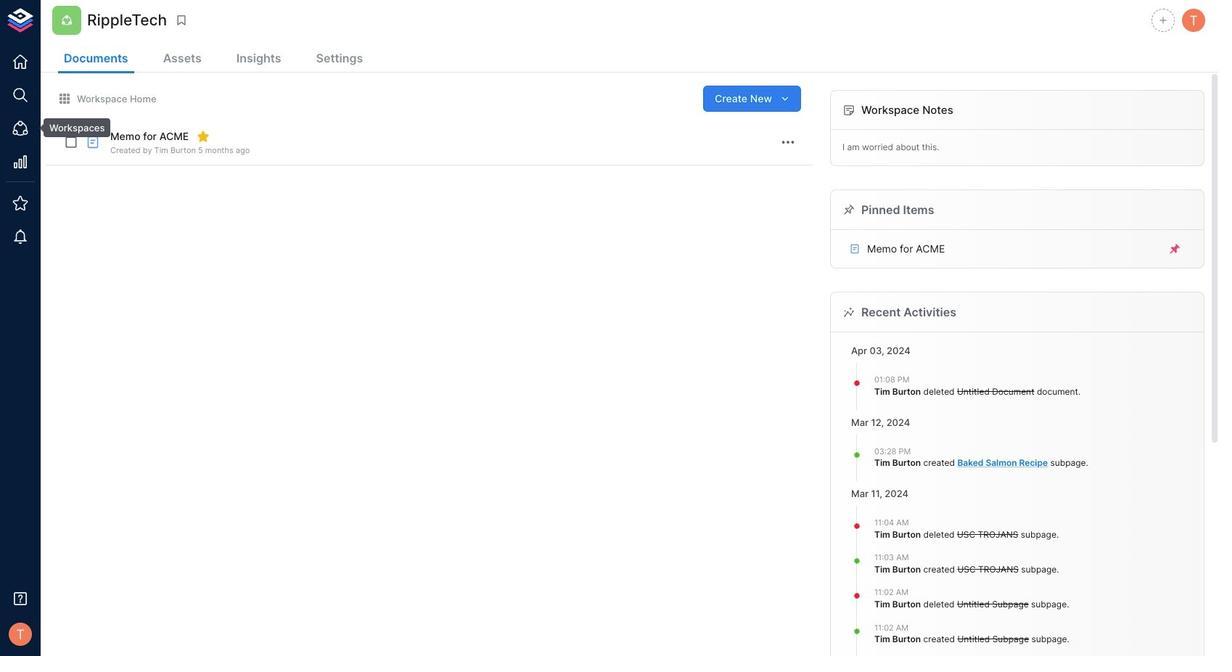 Task type: vqa. For each thing, say whether or not it's contained in the screenshot.
tooltip at the top left
yes



Task type: locate. For each thing, give the bounding box(es) containing it.
tooltip
[[33, 118, 111, 137]]

remove favorite image
[[197, 130, 210, 143]]

bookmark image
[[175, 14, 188, 27]]



Task type: describe. For each thing, give the bounding box(es) containing it.
unpin image
[[1168, 242, 1181, 255]]



